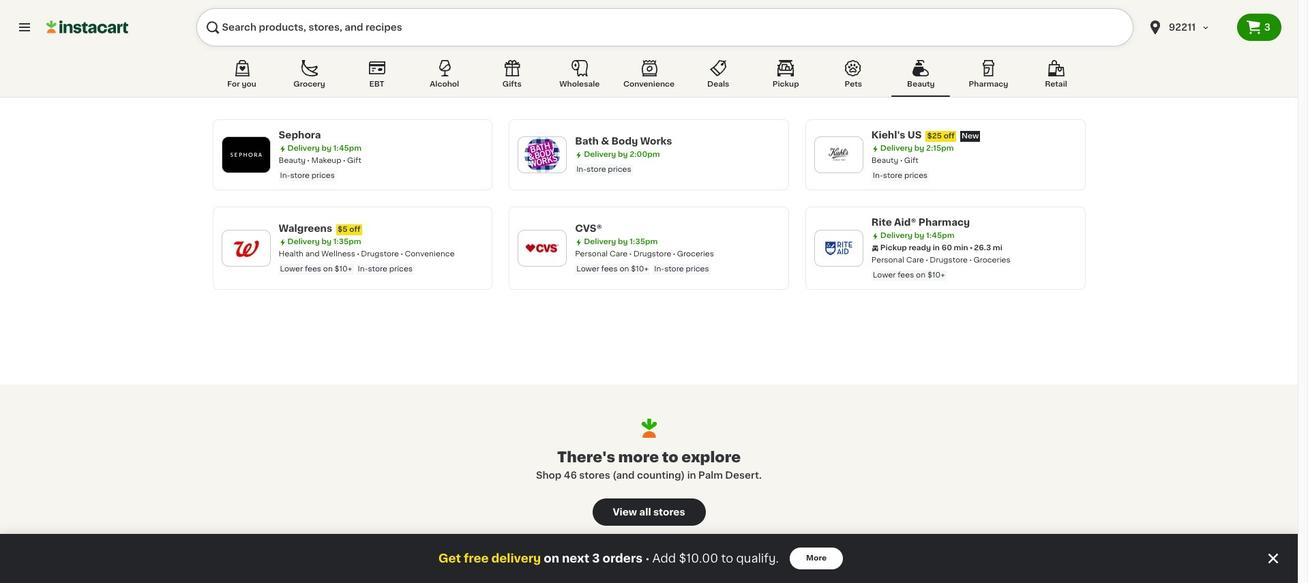 Task type: locate. For each thing, give the bounding box(es) containing it.
0 horizontal spatial beauty
[[279, 157, 306, 164]]

1 delivery by 1:35pm from the left
[[288, 238, 361, 246]]

1 vertical spatial pickup
[[881, 244, 907, 252]]

wholesale
[[560, 80, 600, 88]]

gift
[[347, 157, 361, 164], [904, 157, 919, 164]]

by for rite aid® pharmacy
[[915, 232, 925, 239]]

delivery for bath & body works
[[584, 151, 616, 158]]

0 horizontal spatial lower fees on $10+ in-store prices
[[280, 265, 413, 273]]

1 horizontal spatial fees
[[601, 265, 618, 273]]

1 horizontal spatial gift
[[904, 157, 919, 164]]

by
[[322, 145, 332, 152], [915, 145, 925, 152], [618, 151, 628, 158], [915, 232, 925, 239], [322, 238, 332, 246], [618, 238, 628, 246]]

1 horizontal spatial in-store prices
[[577, 166, 631, 173]]

1 horizontal spatial off
[[944, 132, 955, 140]]

in-store prices for delivery by 1:45pm
[[280, 172, 335, 179]]

beauty gift
[[872, 157, 919, 164]]

1 vertical spatial off
[[349, 226, 361, 233]]

pickup right deals
[[773, 80, 799, 88]]

convenience
[[623, 80, 675, 88], [405, 250, 455, 258]]

1 lower fees on $10+ in-store prices from the left
[[280, 265, 413, 273]]

in-
[[577, 166, 587, 173], [280, 172, 290, 179], [873, 172, 883, 179], [358, 265, 368, 273], [654, 265, 665, 273]]

1 horizontal spatial 1:35pm
[[630, 238, 658, 246]]

sephora logo image
[[228, 137, 264, 173]]

rite aid® pharmacy logo image
[[821, 231, 857, 266]]

off right $5
[[349, 226, 361, 233]]

2 1:35pm from the left
[[630, 238, 658, 246]]

off inside the kiehl's us $25 off new
[[944, 132, 955, 140]]

0 horizontal spatial pickup
[[773, 80, 799, 88]]

delivery down cvs®
[[584, 238, 616, 246]]

pharmacy
[[969, 80, 1008, 88], [919, 218, 970, 227]]

delivery by 1:45pm for rite aid® pharmacy
[[881, 232, 955, 239]]

None search field
[[196, 8, 1134, 46]]

off right $25
[[944, 132, 955, 140]]

retail button
[[1027, 57, 1086, 97]]

1:45pm for sephora
[[333, 145, 362, 152]]

lower down pickup ready in 60 min
[[873, 271, 896, 279]]

0 vertical spatial 3
[[1265, 23, 1271, 32]]

0 horizontal spatial $10+
[[335, 265, 352, 273]]

free
[[464, 553, 489, 564]]

to right $10.00
[[721, 553, 733, 564]]

delivery
[[491, 553, 541, 564]]

on inside get free delivery on next 3 orders • add $10.00 to qualify.
[[544, 553, 559, 564]]

2 lower fees on $10+ in-store prices from the left
[[577, 265, 709, 273]]

0 horizontal spatial in-store prices
[[280, 172, 335, 179]]

lower fees on $10+ in-store prices
[[280, 265, 413, 273], [577, 265, 709, 273]]

2:00pm
[[630, 151, 660, 158]]

beauty up the kiehl's us $25 off new
[[907, 80, 935, 88]]

to inside get free delivery on next 3 orders • add $10.00 to qualify.
[[721, 553, 733, 564]]

personal care drugstore groceries
[[575, 250, 714, 258], [872, 256, 1011, 264]]

0 vertical spatial stores
[[579, 471, 610, 480]]

1 horizontal spatial stores
[[653, 508, 685, 517]]

in
[[933, 244, 940, 252], [687, 471, 696, 480]]

delivery by 1:35pm for care
[[584, 238, 658, 246]]

pickup
[[773, 80, 799, 88], [881, 244, 907, 252]]

1 vertical spatial 1:45pm
[[926, 232, 955, 239]]

0 horizontal spatial stores
[[579, 471, 610, 480]]

pharmacy inside "button"
[[969, 80, 1008, 88]]

to up counting)
[[662, 450, 678, 465]]

2 horizontal spatial beauty
[[907, 80, 935, 88]]

bath
[[575, 136, 599, 146]]

personal down cvs®
[[575, 250, 608, 258]]

0 vertical spatial convenience
[[623, 80, 675, 88]]

$10+ for wellness
[[335, 265, 352, 273]]

1:45pm
[[333, 145, 362, 152], [926, 232, 955, 239]]

1 horizontal spatial lower fees on $10+ in-store prices
[[577, 265, 709, 273]]

lower for personal
[[577, 265, 599, 273]]

1 horizontal spatial $10+
[[631, 265, 649, 273]]

delivery by 2:00pm
[[584, 151, 660, 158]]

0 vertical spatial 1:45pm
[[333, 145, 362, 152]]

1 vertical spatial to
[[721, 553, 733, 564]]

delivery by 1:45pm for sephora
[[288, 145, 362, 152]]

$10+ for drugstore
[[631, 265, 649, 273]]

1 horizontal spatial convenience
[[623, 80, 675, 88]]

ebt button
[[348, 57, 406, 97]]

1 horizontal spatial personal care drugstore groceries
[[872, 256, 1011, 264]]

0 vertical spatial off
[[944, 132, 955, 140]]

0 horizontal spatial groceries
[[677, 250, 714, 258]]

pharmacy up "60"
[[919, 218, 970, 227]]

in-store prices down "beauty gift"
[[873, 172, 928, 179]]

gift right makeup
[[347, 157, 361, 164]]

next
[[562, 553, 590, 564]]

desert.
[[725, 471, 762, 480]]

stores
[[579, 471, 610, 480], [653, 508, 685, 517]]

lower fees on $10+ in-store prices down cvs®
[[577, 265, 709, 273]]

1 horizontal spatial pickup
[[881, 244, 907, 252]]

fees for and
[[305, 265, 321, 273]]

1 vertical spatial stores
[[653, 508, 685, 517]]

delivery by 1:45pm up makeup
[[288, 145, 362, 152]]

lower down health
[[280, 265, 303, 273]]

for you
[[227, 80, 256, 88]]

you
[[242, 80, 256, 88]]

beauty inside button
[[907, 80, 935, 88]]

ready
[[909, 244, 931, 252]]

(and
[[613, 471, 635, 480]]

fees down cvs®
[[601, 265, 618, 273]]

pickup left ready
[[881, 244, 907, 252]]

walgreens logo image
[[228, 231, 264, 266]]

2 horizontal spatial in-store prices
[[873, 172, 928, 179]]

in-store prices down delivery by 2:00pm
[[577, 166, 631, 173]]

kiehl's us $25 off new
[[872, 130, 979, 140]]

more
[[618, 450, 659, 465]]

gift down delivery by 2:15pm
[[904, 157, 919, 164]]

0 horizontal spatial in
[[687, 471, 696, 480]]

delivery for sephora
[[288, 145, 320, 152]]

0 horizontal spatial gift
[[347, 157, 361, 164]]

alcohol
[[430, 80, 459, 88]]

in left "60"
[[933, 244, 940, 252]]

1 horizontal spatial to
[[721, 553, 733, 564]]

prices
[[608, 166, 631, 173], [312, 172, 335, 179], [905, 172, 928, 179], [389, 265, 413, 273], [686, 265, 709, 273]]

beauty down the kiehl's
[[872, 157, 899, 164]]

view
[[613, 508, 637, 517]]

counting)
[[637, 471, 685, 480]]

delivery down walgreens
[[288, 238, 320, 246]]

0 vertical spatial pharmacy
[[969, 80, 1008, 88]]

stores inside button
[[653, 508, 685, 517]]

1:45pm up "60"
[[926, 232, 955, 239]]

1:35pm
[[333, 238, 361, 246], [630, 238, 658, 246]]

3 inside button
[[1265, 23, 1271, 32]]

cvs®
[[575, 224, 602, 233]]

1 vertical spatial pharmacy
[[919, 218, 970, 227]]

2 horizontal spatial lower
[[873, 271, 896, 279]]

0 horizontal spatial 3
[[592, 553, 600, 564]]

•
[[645, 553, 650, 564]]

in left palm
[[687, 471, 696, 480]]

1 horizontal spatial beauty
[[872, 157, 899, 164]]

personal
[[575, 250, 608, 258], [872, 256, 904, 264]]

kiehl's us logo image
[[821, 137, 857, 173]]

rite aid® pharmacy
[[872, 218, 970, 227]]

$10.00
[[679, 553, 718, 564]]

1 horizontal spatial care
[[906, 256, 924, 264]]

groceries
[[677, 250, 714, 258], [974, 256, 1011, 264]]

92211 button
[[1147, 8, 1229, 46]]

fees down and
[[305, 265, 321, 273]]

0 horizontal spatial off
[[349, 226, 361, 233]]

1 horizontal spatial 3
[[1265, 23, 1271, 32]]

stores right the all
[[653, 508, 685, 517]]

1 horizontal spatial delivery by 1:45pm
[[881, 232, 955, 239]]

0 vertical spatial in
[[933, 244, 940, 252]]

0 horizontal spatial 1:45pm
[[333, 145, 362, 152]]

to
[[662, 450, 678, 465], [721, 553, 733, 564]]

1:45pm up makeup
[[333, 145, 362, 152]]

lower down cvs®
[[577, 265, 599, 273]]

grocery button
[[280, 57, 339, 97]]

care
[[610, 250, 628, 258], [906, 256, 924, 264]]

grocery
[[293, 80, 325, 88]]

0 horizontal spatial delivery by 1:45pm
[[288, 145, 362, 152]]

0 horizontal spatial care
[[610, 250, 628, 258]]

store
[[587, 166, 606, 173], [290, 172, 310, 179], [883, 172, 903, 179], [368, 265, 387, 273], [664, 265, 684, 273]]

92211
[[1169, 23, 1196, 32]]

0 horizontal spatial delivery by 1:35pm
[[288, 238, 361, 246]]

lower for health
[[280, 265, 303, 273]]

2 horizontal spatial drugstore
[[930, 256, 968, 264]]

0 horizontal spatial convenience
[[405, 250, 455, 258]]

2:15pm
[[926, 145, 954, 152]]

personal up lower fees on $10+
[[872, 256, 904, 264]]

pickup inside button
[[773, 80, 799, 88]]

walgreens $5 off
[[279, 224, 361, 233]]

0 horizontal spatial personal
[[575, 250, 608, 258]]

lower fees on $10+ in-store prices down wellness
[[280, 265, 413, 273]]

lower
[[280, 265, 303, 273], [577, 265, 599, 273], [873, 271, 896, 279]]

1 horizontal spatial lower
[[577, 265, 599, 273]]

to inside there's more to explore shop 46 stores (and counting) in palm desert.
[[662, 450, 678, 465]]

1 vertical spatial in
[[687, 471, 696, 480]]

off
[[944, 132, 955, 140], [349, 226, 361, 233]]

0 vertical spatial delivery by 1:45pm
[[288, 145, 362, 152]]

delivery by 1:45pm up ready
[[881, 232, 955, 239]]

0 horizontal spatial 1:35pm
[[333, 238, 361, 246]]

lower fees on $10+ in-store prices for drugstore
[[577, 265, 709, 273]]

by for cvs®
[[618, 238, 628, 246]]

beauty down 'sephora'
[[279, 157, 306, 164]]

delivery down 'aid®'
[[881, 232, 913, 239]]

0 horizontal spatial lower
[[280, 265, 303, 273]]

1 vertical spatial 3
[[592, 553, 600, 564]]

on
[[323, 265, 333, 273], [620, 265, 629, 273], [916, 271, 926, 279], [544, 553, 559, 564]]

deals button
[[689, 57, 748, 97]]

1 horizontal spatial delivery by 1:35pm
[[584, 238, 658, 246]]

delivery by 1:35pm down walgreens $5 off
[[288, 238, 361, 246]]

fees for care
[[601, 265, 618, 273]]

personal care drugstore groceries down "60"
[[872, 256, 1011, 264]]

1 1:35pm from the left
[[333, 238, 361, 246]]

3 inside get free delivery on next 3 orders • add $10.00 to qualify.
[[592, 553, 600, 564]]

pets
[[845, 80, 862, 88]]

$10+
[[335, 265, 352, 273], [631, 265, 649, 273], [928, 271, 945, 279]]

2 delivery by 1:35pm from the left
[[584, 238, 658, 246]]

delivery by 1:45pm
[[288, 145, 362, 152], [881, 232, 955, 239]]

stores inside there's more to explore shop 46 stores (and counting) in palm desert.
[[579, 471, 610, 480]]

stores down "there's"
[[579, 471, 610, 480]]

1 horizontal spatial 1:45pm
[[926, 232, 955, 239]]

fees down ready
[[898, 271, 914, 279]]

0 vertical spatial pickup
[[773, 80, 799, 88]]

cvs® logo image
[[525, 231, 560, 266]]

1 vertical spatial delivery by 1:45pm
[[881, 232, 955, 239]]

in-store prices down beauty makeup gift
[[280, 172, 335, 179]]

aid®
[[894, 218, 917, 227]]

delivery down &
[[584, 151, 616, 158]]

personal care drugstore groceries down cvs®
[[575, 250, 714, 258]]

delivery down 'sephora'
[[288, 145, 320, 152]]

explore
[[682, 450, 741, 465]]

pickup for pickup
[[773, 80, 799, 88]]

delivery
[[288, 145, 320, 152], [881, 145, 913, 152], [584, 151, 616, 158], [881, 232, 913, 239], [288, 238, 320, 246], [584, 238, 616, 246]]

pharmacy up new
[[969, 80, 1008, 88]]

0 horizontal spatial fees
[[305, 265, 321, 273]]

0 vertical spatial to
[[662, 450, 678, 465]]

0 horizontal spatial to
[[662, 450, 678, 465]]

3
[[1265, 23, 1271, 32], [592, 553, 600, 564]]

delivery by 1:35pm down cvs®
[[584, 238, 658, 246]]



Task type: describe. For each thing, give the bounding box(es) containing it.
2 horizontal spatial fees
[[898, 271, 914, 279]]

60
[[942, 244, 952, 252]]

there's
[[557, 450, 615, 465]]

there's more to explore shop 46 stores (and counting) in palm desert.
[[536, 450, 762, 480]]

in inside there's more to explore shop 46 stores (and counting) in palm desert.
[[687, 471, 696, 480]]

sephora
[[279, 130, 321, 140]]

treatment tracker modal dialog
[[0, 534, 1298, 583]]

add
[[652, 553, 676, 564]]

body
[[612, 136, 638, 146]]

0 horizontal spatial drugstore
[[361, 250, 399, 258]]

1:35pm for wellness
[[333, 238, 361, 246]]

works
[[640, 136, 672, 146]]

$25
[[927, 132, 942, 140]]

26.3
[[974, 244, 991, 252]]

convenience button
[[618, 57, 680, 97]]

more button
[[790, 548, 843, 570]]

pets button
[[824, 57, 883, 97]]

in-store prices for delivery by 2:15pm
[[873, 172, 928, 179]]

1 horizontal spatial groceries
[[974, 256, 1011, 264]]

for
[[227, 80, 240, 88]]

get free delivery on next 3 orders • add $10.00 to qualify.
[[438, 553, 779, 564]]

delivery for rite aid® pharmacy
[[881, 232, 913, 239]]

delivery up "beauty gift"
[[881, 145, 913, 152]]

rite
[[872, 218, 892, 227]]

pharmacy button
[[959, 57, 1018, 97]]

qualify.
[[736, 553, 779, 564]]

1 gift from the left
[[347, 157, 361, 164]]

beauty for beauty
[[907, 80, 935, 88]]

Search field
[[196, 8, 1134, 46]]

1 horizontal spatial in
[[933, 244, 940, 252]]

1 vertical spatial convenience
[[405, 250, 455, 258]]

convenience inside button
[[623, 80, 675, 88]]

$5
[[338, 226, 348, 233]]

view all stores link
[[592, 499, 706, 526]]

instacart image
[[46, 19, 128, 35]]

1 horizontal spatial drugstore
[[633, 250, 671, 258]]

0 horizontal spatial personal care drugstore groceries
[[575, 250, 714, 258]]

palm
[[699, 471, 723, 480]]

delivery by 1:35pm for and
[[288, 238, 361, 246]]

view all stores
[[613, 508, 685, 517]]

26.3 mi
[[974, 244, 1003, 252]]

1:35pm for drugstore
[[630, 238, 658, 246]]

&
[[601, 136, 609, 146]]

all
[[639, 508, 651, 517]]

makeup
[[311, 157, 341, 164]]

delivery by 2:15pm
[[881, 145, 954, 152]]

kiehl's
[[872, 130, 905, 140]]

lower fees on $10+
[[873, 271, 945, 279]]

lower fees on $10+ in-store prices for wellness
[[280, 265, 413, 273]]

pickup button
[[757, 57, 815, 97]]

health and wellness drugstore convenience
[[279, 250, 455, 258]]

1 horizontal spatial personal
[[872, 256, 904, 264]]

health
[[279, 250, 304, 258]]

beauty for beauty gift
[[872, 157, 899, 164]]

us
[[908, 130, 922, 140]]

view all stores button
[[592, 499, 706, 526]]

more
[[806, 555, 827, 562]]

beauty button
[[892, 57, 950, 97]]

pickup ready in 60 min
[[881, 244, 968, 252]]

for you button
[[212, 57, 271, 97]]

mi
[[993, 244, 1003, 252]]

min
[[954, 244, 968, 252]]

bath & body works
[[575, 136, 672, 146]]

orders
[[603, 553, 643, 564]]

get
[[438, 553, 461, 564]]

new
[[962, 132, 979, 140]]

pickup for pickup ready in 60 min
[[881, 244, 907, 252]]

delivery for cvs®
[[584, 238, 616, 246]]

retail
[[1045, 80, 1067, 88]]

46
[[564, 471, 577, 480]]

wellness
[[322, 250, 355, 258]]

beauty for beauty makeup gift
[[279, 157, 306, 164]]

and
[[305, 250, 320, 258]]

beauty makeup gift
[[279, 157, 361, 164]]

off inside walgreens $5 off
[[349, 226, 361, 233]]

gifts button
[[483, 57, 541, 97]]

shop categories tab list
[[212, 57, 1086, 97]]

3 button
[[1237, 14, 1282, 41]]

ebt
[[369, 80, 385, 88]]

by for bath & body works
[[618, 151, 628, 158]]

gifts
[[503, 80, 522, 88]]

by for sephora
[[322, 145, 332, 152]]

2 horizontal spatial $10+
[[928, 271, 945, 279]]

2 gift from the left
[[904, 157, 919, 164]]

shop
[[536, 471, 562, 480]]

deals
[[707, 80, 729, 88]]

walgreens
[[279, 224, 332, 233]]

92211 button
[[1139, 8, 1237, 46]]

wholesale button
[[550, 57, 609, 97]]

1:45pm for rite aid® pharmacy
[[926, 232, 955, 239]]

alcohol button
[[415, 57, 474, 97]]

bath & body works logo image
[[525, 137, 560, 173]]



Task type: vqa. For each thing, say whether or not it's contained in the screenshot.
$10+ to the middle
yes



